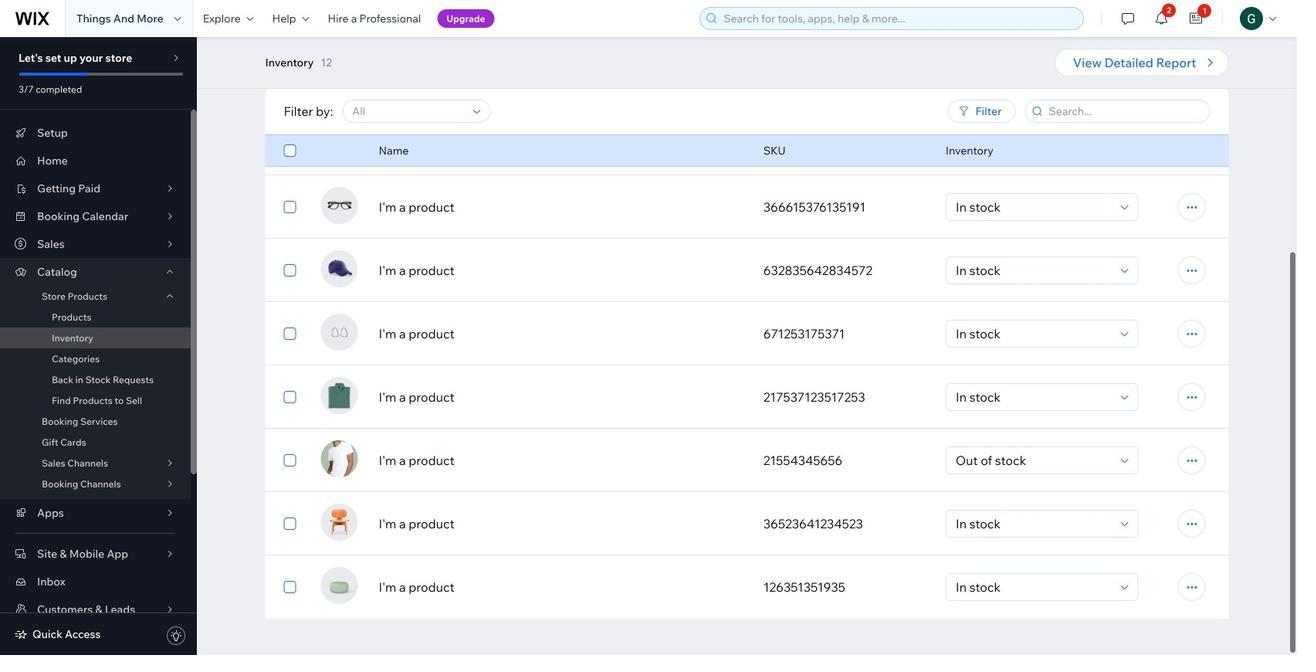 Task type: locate. For each thing, give the bounding box(es) containing it.
3 select field from the top
[[952, 194, 1117, 220]]

None checkbox
[[284, 134, 296, 153], [284, 141, 296, 160], [284, 198, 296, 216], [284, 388, 296, 406], [284, 515, 296, 533], [284, 578, 296, 596], [284, 134, 296, 153], [284, 141, 296, 160], [284, 198, 296, 216], [284, 388, 296, 406], [284, 515, 296, 533], [284, 578, 296, 596]]

sidebar element
[[0, 37, 197, 655]]

7 select field from the top
[[952, 447, 1117, 474]]

6 select field from the top
[[952, 384, 1117, 410]]

1 select field from the top
[[952, 67, 1117, 93]]

None checkbox
[[284, 71, 296, 90], [284, 261, 296, 280], [284, 324, 296, 343], [284, 451, 296, 470], [284, 71, 296, 90], [284, 261, 296, 280], [284, 324, 296, 343], [284, 451, 296, 470]]

Select field
[[952, 67, 1117, 93], [952, 131, 1117, 157], [952, 194, 1117, 220], [952, 257, 1117, 284], [952, 321, 1117, 347], [952, 384, 1117, 410], [952, 447, 1117, 474], [952, 511, 1117, 537], [952, 574, 1117, 600]]

All field
[[348, 100, 468, 122]]



Task type: describe. For each thing, give the bounding box(es) containing it.
2 select field from the top
[[952, 131, 1117, 157]]

4 select field from the top
[[952, 257, 1117, 284]]

Search... field
[[1045, 100, 1206, 122]]

5 select field from the top
[[952, 321, 1117, 347]]

8 select field from the top
[[952, 511, 1117, 537]]

9 select field from the top
[[952, 574, 1117, 600]]

Search for tools, apps, help & more... field
[[719, 8, 1079, 29]]



Task type: vqa. For each thing, say whether or not it's contained in the screenshot.
search for tools, apps, help & more... field
yes



